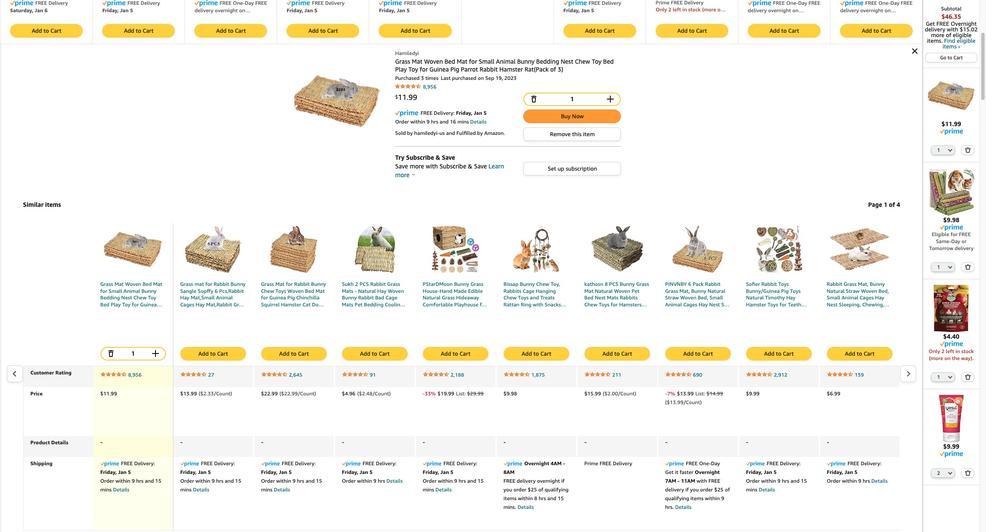 Task type: vqa. For each thing, say whether or not it's contained in the screenshot.
the PCS to the left
yes



Task type: describe. For each thing, give the bounding box(es) containing it.
items inside with free delivery if you order $25 of qualifying items within 9 hrs.
[[691, 495, 704, 502]]

for inside kathosn 8 pcs bunny grass mat natural woven pet bed nest mats rabbits chew toys for hamsters…
[[611, 301, 618, 308]]

bissap bunny chew toy, rabbits cage hanging chew toys and treats rattan ring with snacks… link
[[504, 281, 569, 309]]

0 vertical spatial $9.98
[[943, 216, 959, 224]]

hamiledyi grass mat woven bed mat for small animal bunny bedding nest chew toy bed play toy for guinea pig parrot rabbit hamster rat(pack of 3) purchased 3 times last purchased on sep 19, 2023
[[395, 50, 614, 81]]

remove this item
[[550, 131, 595, 138]]

eligible inside get free overnight delivery with $15.02 more of eligible items.
[[953, 31, 972, 38]]

$4.96 ($2.48/count)
[[342, 391, 391, 397]]

$22.99 ($22.99/count)
[[261, 391, 316, 397]]

$25 for 9
[[714, 487, 724, 493]]

left inside only 2 left in stock (more on the way).
[[946, 348, 954, 355]]

99
[[409, 93, 417, 102]]

bed inside grass mat for rabbit bunny chew toys woven bed mat for guinea pig chinchilla squirrel hamster cat do…
[[305, 288, 314, 294]]

bed, inside rabbit grass mat, bunny natural straw woven bed, small animal cages hay nest sleeping, chewing,…
[[879, 288, 889, 294]]

hand
[[440, 288, 452, 294]]

playhouse
[[454, 301, 478, 308]]

(more inside only 2 left in stock (more on the way).
[[929, 355, 943, 362]]

rabbit inside pinvnby 6 pack rabbit grass mat, bunny natural straw woven bed, small animal cages hay nest s…
[[705, 281, 721, 287]]

for inside grass mat for rabbit bunny sangle sopffy 6 pcs,rabbit hay mat,small animal cages hay mat,rabbit gr…
[[205, 281, 212, 287]]

animal inside rabbit grass mat, bunny natural straw woven bed, small animal cages hay nest sleeping, chewing,…
[[842, 295, 858, 301]]

nest inside pinvnby 6 pack rabbit grass mat, bunny natural straw woven bed, small animal cages hay nest s…
[[709, 301, 720, 308]]

0 horizontal spatial save
[[395, 163, 408, 170]]

0 horizontal spatial stock
[[688, 6, 701, 13]]

free shipping for prime members image for 8,956
[[100, 462, 119, 467]]

91 link
[[342, 370, 407, 379]]

order for free
[[700, 487, 713, 493]]

chew inside kathosn 8 pcs bunny grass mat natural woven pet bed nest mats rabbits chew toys for hamsters…
[[584, 301, 598, 308]]

toy,
[[551, 281, 560, 287]]

details link for grass mat woven bed mat for small animal bunny bedding nest chew toy bed play toy for guinea…
[[112, 487, 129, 493]]

0 vertical spatial way).
[[734, 6, 747, 13]]

rattan
[[504, 301, 519, 308]]

1 vertical spatial &
[[468, 163, 472, 170]]

15 for 2,188
[[478, 478, 484, 485]]

purchased
[[452, 75, 476, 81]]

rabbit left bad
[[358, 295, 374, 301]]

toys up 'teeth…'
[[790, 288, 801, 294]]

within inside free delivery overnight if you order $25 of qualifying items within 8 hrs and 15 mins.
[[518, 495, 533, 502]]

5 order within 9 hrs and 15 mins from the left
[[746, 478, 807, 493]]

chew inside hamiledyi grass mat woven bed mat for small animal bunny bedding nest chew toy bed play toy for guinea pig parrot rabbit hamster rat(pack of 3) purchased 3 times last purchased on sep 19, 2023
[[575, 58, 590, 65]]

15 for 8,956
[[155, 478, 161, 485]]

0 vertical spatial subscribe
[[406, 154, 434, 161]]

learn more
[[395, 163, 504, 179]]

0 horizontal spatial only
[[656, 6, 667, 13]]

subtotal
[[941, 5, 962, 12]]

more inside get free overnight delivery with $15.02 more of eligible items.
[[931, 31, 945, 38]]

2,912
[[774, 372, 788, 378]]

bunny inside pstardmoon bunny grass house-hand made edible natural grass hideaway comfortable playhouse f…
[[454, 281, 469, 287]]

animal inside grass mat for rabbit bunny sangle sopffy 6 pcs,rabbit hay mat,small animal cages hay mat,rabbit gr…
[[216, 295, 233, 301]]

grass mat for rabbit bunny sangle sopffy 6 pcs,rabbit hay mat,small animal cages hay mat,rabbit gr… link
[[180, 281, 246, 309]]

free shipping for prime members image for 139
[[827, 462, 845, 467]]

free inside - prime free delivery
[[600, 461, 612, 467]]

get for get free overnight delivery with $15.02 more of eligible items.
[[926, 20, 935, 27]]

1 vertical spatial $9.98
[[504, 391, 517, 397]]

guinea inside grass mat for rabbit bunny chew toys woven bed mat for guinea pig chinchilla squirrel hamster cat do…
[[269, 295, 286, 301]]

next page image
[[906, 371, 911, 378]]

rabbits inside bissap bunny chew toy, rabbits cage hanging chew toys and treats rattan ring with snacks…
[[504, 288, 521, 294]]

qualifying for overnight
[[545, 487, 569, 493]]

sofier 32pcs timothy hay sticks 320g rabbit toys bunny, guinea pig toys natural hamster toys for teeth handmade treats and chews chinchilla rat gerbil image
[[927, 168, 975, 216]]

overnight for overnight 7am - 11am
[[695, 469, 720, 476]]

3
[[421, 75, 424, 81]]

33%
[[425, 391, 436, 397]]

dropdown image for $4.40
[[948, 376, 953, 379]]

order within 9 hrs and 15 mins for -
[[423, 478, 484, 493]]

27
[[208, 372, 214, 378]]

items right similar
[[45, 201, 61, 208]]

within inside with free delivery if you order $25 of qualifying items within 9 hrs.
[[705, 495, 720, 502]]

yes to grapefruit daily facial scrub &amp; cleanser, exfoliating &amp; restoring cleanser that enhances skins radiance, with antioxidants, lemon balm extract, &amp; vitamin c, natural, vegan &amp; cruelty free, 4 oz image
[[927, 395, 975, 443]]

hamsters…
[[619, 301, 647, 308]]

snacks…
[[545, 301, 566, 308]]

0 vertical spatial only 2 left in stock (more on the way).
[[656, 6, 747, 13]]

pcs,rabbit
[[219, 288, 244, 294]]

cages inside grass mat for rabbit bunny sangle sopffy 6 pcs,rabbit hay mat,small animal cages hay mat,rabbit gr…
[[180, 301, 194, 308]]

0 vertical spatial 8,956
[[423, 84, 437, 90]]

pstardmoon bunny grass house-hand made edible natural grass hideaway comfortable playhouse for rabbits, guinea pigs and small image
[[432, 226, 479, 273]]

overnight 4am - 8am
[[504, 461, 565, 476]]

product
[[30, 440, 50, 446]]

items inside free delivery overnight if you order $25 of qualifying items within 8 hrs and 15 mins.
[[504, 495, 517, 502]]

details link for sukh 2 pcs rabbit grass mats - natural hay woven bunny rabbit bad cage mats pet bedding coolin…
[[385, 478, 403, 485]]

0 horizontal spatial 6
[[45, 7, 48, 13]]

sleeping,
[[839, 301, 861, 308]]

grass mat woven bed mat for small animal bunny bedding nest chew toy bed play toy for guinea pig parrot rabbit hamster rat(pack of 3) link
[[395, 58, 621, 75]]

delete image for $11.99
[[965, 147, 971, 153]]

- 33% $19.99 list: $29.99
[[423, 391, 484, 397]]

rabbit grass mat, bunny natural straw woven bed, small animal cages hay nest sleeping, chewing,…
[[827, 281, 889, 308]]

go to cart link
[[926, 53, 977, 62]]

purchased
[[395, 75, 420, 81]]

pinvnby
[[665, 281, 687, 287]]

hay down sangle
[[180, 295, 189, 301]]

of for free delivery overnight if you order $25 of qualifying items within 8 hrs and 15 mins.
[[538, 487, 543, 493]]

delivery: for 91
[[376, 461, 397, 467]]

bunny inside grass mat for rabbit bunny chew toys woven bed mat for guinea pig chinchilla squirrel hamster cat do…
[[311, 281, 326, 287]]

0 vertical spatial left
[[673, 6, 681, 13]]

overnight 7am - 11am
[[665, 469, 720, 485]]

bunny inside bissap bunny chew toy, rabbits cage hanging chew toys and treats rattan ring with snacks…
[[520, 281, 535, 287]]

save more with subscribe & save
[[395, 163, 487, 170]]

bunny inside kathosn 8 pcs bunny grass mat natural woven pet bed nest mats rabbits chew toys for hamsters…
[[620, 281, 635, 287]]

subtotal $46.35
[[941, 5, 962, 20]]

comfortable
[[423, 301, 453, 308]]

bissap
[[504, 281, 519, 287]]

cage inside bissap bunny chew toy, rabbits cage hanging chew toys and treats rattan ring with snacks…
[[523, 288, 535, 294]]

grass inside 'grass mat woven bed mat for small animal bunny bedding nest chew toy bed play toy for guinea…'
[[100, 281, 113, 287]]

($13.99/count)
[[665, 399, 702, 406]]

hamster inside hamiledyi grass mat woven bed mat for small animal bunny bedding nest chew toy bed play toy for guinea pig parrot rabbit hamster rat(pack of 3) purchased 3 times last purchased on sep 19, 2023
[[499, 66, 523, 73]]

2 by from the left
[[477, 130, 483, 137]]

with free delivery if you order $25 of qualifying items within 9 hrs.
[[665, 478, 730, 511]]

natural inside pinvnby 6 pack rabbit grass mat, bunny natural straw woven bed, small animal cages hay nest s…
[[708, 288, 725, 294]]

Buy Now submit
[[524, 110, 620, 123]]

pstardmoon bunny grass house-hand made edible natural grass hideaway comfortable playhouse f… link
[[423, 281, 488, 309]]

6 inside pinvnby 6 pack rabbit grass mat, bunny natural straw woven bed, small animal cages hay nest s…
[[688, 281, 691, 287]]

19,
[[496, 75, 503, 81]]

mats inside kathosn 8 pcs bunny grass mat natural woven pet bed nest mats rabbits chew toys for hamsters…
[[607, 295, 618, 301]]

saturday,
[[10, 7, 33, 13]]

2 horizontal spatial save
[[474, 163, 487, 170]]

$13.99 inside the - 7% $13.99 list: $14.99 ($13.99/count)
[[677, 391, 694, 397]]

grass inside pinvnby 6 pack rabbit grass mat, bunny natural straw woven bed, small animal cages hay nest s…
[[665, 288, 678, 294]]

2,645 link
[[261, 370, 327, 379]]

item
[[583, 131, 595, 138]]

house-
[[423, 288, 440, 294]]

faster
[[680, 469, 693, 476]]

3 friday, jan 5 from the left
[[379, 7, 410, 13]]

sold by hamiledyi-us and fulfilled by amazon.
[[395, 130, 505, 137]]

hay down mat,small
[[196, 301, 205, 308]]

bedding inside "sukh 2 pcs rabbit grass mats - natural hay woven bunny rabbit bad cage mats pet bedding coolin…"
[[364, 301, 384, 308]]

0 vertical spatial in
[[683, 6, 687, 13]]

shipping
[[30, 461, 53, 467]]

ring
[[521, 301, 532, 308]]

rabbit inside the sofier rabbit toys bunny/guinea pig toys natural timothy hay hamster toys for teeth…
[[761, 281, 777, 287]]

0 vertical spatial on
[[718, 6, 724, 13]]

mins.
[[504, 504, 516, 511]]

woven inside grass mat for rabbit bunny chew toys woven bed mat for guinea pig chinchilla squirrel hamster cat do…
[[288, 288, 304, 294]]

if for delivery
[[686, 487, 689, 493]]

natural inside the sofier rabbit toys bunny/guinea pig toys natural timothy hay hamster toys for teeth…
[[746, 295, 764, 301]]

1 vertical spatial subscribe
[[440, 163, 466, 170]]

pstardmoon bunny grass house-hand made edible natural grass hideaway comfortable playhouse f…
[[423, 281, 487, 308]]

delivery inside get free overnight delivery with $15.02 more of eligible items.
[[925, 26, 946, 33]]

you for with
[[690, 487, 699, 493]]

11
[[398, 93, 407, 102]]

- prime free delivery
[[584, 439, 632, 467]]

eligible for free same-day or tomorrow delivery
[[929, 231, 974, 252]]

rabbit inside rabbit grass mat, bunny natural straw woven bed, small animal cages hay nest sleeping, chewing,…
[[827, 281, 842, 287]]

tomorrow
[[929, 245, 953, 252]]

day inside eligible for free same-day or tomorrow delivery
[[951, 238, 960, 245]]

sukh
[[342, 281, 354, 287]]

sofier rabbit toys bunny/guinea pig toys natural timothy hay hamster toys for teeth…
[[746, 281, 807, 308]]

of for get free overnight delivery with $15.02 more of eligible items.
[[946, 31, 951, 38]]

0 horizontal spatial &
[[436, 154, 440, 161]]

on inside only 2 left in stock (more on the way).
[[945, 355, 951, 362]]

15 for 2,645
[[316, 478, 322, 485]]

1 horizontal spatial $11.99
[[942, 120, 961, 127]]

set
[[548, 165, 556, 172]]

grass mat for rabbit bunny sangle sopffy 6 pcs,rabbit hay mat,small animal cages hay mat,rabbit gr…
[[180, 281, 246, 308]]

delivery: for 2,645
[[295, 461, 316, 467]]

pstardmoon
[[423, 281, 453, 287]]

free shipping for prime members image for 2,912
[[746, 462, 764, 467]]

free delivery overnight if you order $25 of qualifying items within 8 hrs and 15 mins.
[[504, 478, 569, 511]]

7%
[[667, 391, 675, 397]]

popover image
[[412, 173, 415, 176]]

nest inside hamiledyi grass mat woven bed mat for small animal bunny bedding nest chew toy bed play toy for guinea pig parrot rabbit hamster rat(pack of 3) purchased 3 times last purchased on sep 19, 2023
[[561, 58, 573, 65]]

0 horizontal spatial 8,956
[[128, 372, 142, 378]]

$29.99
[[467, 391, 484, 397]]

hamster inside grass mat for rabbit bunny chew toys woven bed mat for guinea pig chinchilla squirrel hamster cat do…
[[281, 301, 301, 308]]

learn
[[489, 163, 504, 170]]

get for get it faster
[[665, 469, 674, 476]]

now
[[572, 113, 584, 120]]

order for delivery
[[514, 487, 526, 493]]

rabbit grass mat, bunny natural straw woven bed, small animal cages hay nest sleeping, chewing,… link
[[827, 281, 892, 309]]

price
[[30, 391, 43, 397]]

for inside the sofier rabbit toys bunny/guinea pig toys natural timothy hay hamster toys for teeth…
[[780, 301, 787, 308]]

or
[[962, 238, 967, 245]]

free delivery: friday, jan 5 order within 9 hrs details for 91
[[342, 461, 403, 485]]

delivery inside with free delivery if you order $25 of qualifying items within 9 hrs.
[[665, 487, 684, 493]]

pet inside "sukh 2 pcs rabbit grass mats - natural hay woven bunny rabbit bad cage mats pet bedding coolin…"
[[355, 301, 363, 308]]

order within 9 hrs and 15 mins for $13.99
[[180, 478, 241, 493]]

15 for 27
[[235, 478, 241, 485]]

items.
[[927, 37, 943, 44]]

delivery inside eligible for free same-day or tomorrow delivery
[[955, 245, 974, 252]]

free delivery: friday, jan 5 for sofier rabbit toys bunny/guinea pig toys natural timothy hay hamster toys for teeth…
[[746, 461, 801, 476]]

grass mat woven bed mat for small animal bunny bedding nest chew toy bed play toy for guinea pig parrot rabbit hamster rat(pack of 3) image
[[927, 72, 975, 120]]

straw inside rabbit grass mat, bunny natural straw woven bed, small animal cages hay nest sleeping, chewing,…
[[846, 288, 860, 294]]

15 inside free delivery overnight if you order $25 of qualifying items within 8 hrs and 15 mins.
[[558, 495, 564, 502]]

coolin…
[[385, 301, 405, 308]]

3)
[[558, 66, 563, 73]]

Set up subscription submit
[[524, 163, 620, 175]]

grass inside grass mat for rabbit bunny sangle sopffy 6 pcs,rabbit hay mat,small animal cages hay mat,rabbit gr…
[[180, 281, 193, 287]]

211 link
[[584, 370, 650, 379]]

rabbit grass mat, bunny natural straw woven bed, small animal cages hay nest sleeping, chewing, nesting and toys for guinea p image
[[830, 228, 889, 271]]

1 vertical spatial 8,956 link
[[100, 370, 166, 379]]

stock inside only 2 left in stock (more on the way).
[[962, 348, 974, 355]]

1 vertical spatial grass mat woven bed mat for small animal bunny bedding nest chew toy bed play toy for guinea pig parrot rabbit hamster rat(pa image
[[104, 232, 163, 267]]

1 horizontal spatial $9.99
[[943, 443, 959, 451]]

chinchilla
[[296, 295, 320, 301]]

1 horizontal spatial in
[[956, 348, 960, 355]]

similar items
[[23, 201, 61, 208]]

mins for grass mat woven bed mat for small animal bunny bedding nest chew toy bed play toy for guinea…
[[100, 487, 112, 493]]

delivery: for 27
[[214, 461, 235, 467]]

of inside hamiledyi grass mat woven bed mat for small animal bunny bedding nest chew toy bed play toy for guinea pig parrot rabbit hamster rat(pack of 3) purchased 3 times last purchased on sep 19, 2023
[[550, 66, 556, 73]]

animal inside hamiledyi grass mat woven bed mat for small animal bunny bedding nest chew toy bed play toy for guinea pig parrot rabbit hamster rat(pack of 3) purchased 3 times last purchased on sep 19, 2023
[[496, 58, 516, 65]]

$19.99
[[438, 391, 454, 397]]

sukh 2 pcs rabbit grass mats - natural hay woven bunny rabbit bad cage mats pet bedding cooling sleeping nesting & toys for h image
[[354, 226, 395, 273]]

more for learn more
[[395, 171, 410, 179]]

cat
[[303, 301, 311, 308]]

parrot
[[461, 66, 478, 73]]

rat(pack
[[525, 66, 549, 73]]

›
[[958, 43, 960, 50]]

1 friday, jan 5 from the left
[[102, 7, 133, 13]]

eligible inside 'find eligible items ›'
[[957, 37, 976, 44]]

9 inside with free delivery if you order $25 of qualifying items within 9 hrs.
[[721, 495, 724, 502]]

bunny inside hamiledyi grass mat woven bed mat for small animal bunny bedding nest chew toy bed play toy for guinea pig parrot rabbit hamster rat(pack of 3) purchased 3 times last purchased on sep 19, 2023
[[517, 58, 535, 65]]

bunny inside grass mat for rabbit bunny sangle sopffy 6 pcs,rabbit hay mat,small animal cages hay mat,rabbit gr…
[[231, 281, 246, 287]]

2,188 link
[[423, 370, 488, 379]]

0 horizontal spatial $9.99
[[746, 391, 760, 397]]

find
[[944, 37, 955, 44]]

delivery: for 2,912
[[780, 461, 801, 467]]

sangle
[[180, 288, 196, 294]]

free shipping for prime members image for 27
[[180, 462, 199, 467]]

pcs for woven
[[609, 281, 619, 287]]

squirrel
[[261, 301, 280, 308]]

hideaway
[[456, 295, 479, 301]]

with inside bissap bunny chew toy, rabbits cage hanging chew toys and treats rattan ring with snacks…
[[533, 301, 543, 308]]

list containing -
[[173, 223, 986, 531]]

11am
[[681, 478, 695, 485]]

details link for rabbit grass mat, bunny natural straw woven bed, small animal cages hay nest sleeping, chewing,…
[[870, 478, 888, 485]]

grass inside kathosn 8 pcs bunny grass mat natural woven pet bed nest mats rabbits chew toys for hamsters…
[[636, 281, 649, 287]]

woven inside "sukh 2 pcs rabbit grass mats - natural hay woven bunny rabbit bad cage mats pet bedding coolin…"
[[388, 288, 404, 294]]

order within 9 hrs and 15 mins for $22.99
[[261, 478, 322, 493]]

do…
[[312, 301, 324, 308]]

natural inside pstardmoon bunny grass house-hand made edible natural grass hideaway comfortable playhouse f…
[[423, 295, 441, 301]]

free shipping for prime members image for 91
[[342, 462, 360, 467]]

overnight inside get free overnight delivery with $15.02 more of eligible items.
[[951, 20, 977, 27]]

1 vertical spatial $11.99
[[100, 391, 117, 397]]

oxbow simple rewards baked treats with apples and bananas for rabbits, guinea pigs, chinchillas, and small pets 3 ounce (pack of 1) image
[[927, 285, 975, 333]]

139
[[855, 372, 864, 378]]

$4.40
[[943, 333, 959, 341]]



Task type: locate. For each thing, give the bounding box(es) containing it.
bed inside kathosn 8 pcs bunny grass mat natural woven pet bed nest mats rabbits chew toys for hamsters…
[[584, 295, 594, 301]]

1 free one-day free delivery overnight on… from the left
[[195, 0, 267, 13]]

1 on… from the left
[[239, 7, 250, 13]]

0 horizontal spatial mat,
[[680, 288, 690, 294]]

2 order from the left
[[700, 487, 713, 493]]

dropdown image
[[948, 149, 953, 152], [948, 376, 953, 379], [948, 472, 953, 475]]

bunny down pack
[[691, 288, 706, 294]]

play up purchased
[[395, 66, 407, 73]]

4 free shipping for prime members image from the left
[[746, 462, 764, 467]]

if inside free delivery overnight if you order $25 of qualifying items within 8 hrs and 15 mins.
[[561, 478, 565, 485]]

bunny inside "sukh 2 pcs rabbit grass mats - natural hay woven bunny rabbit bad cage mats pet bedding coolin…"
[[342, 295, 357, 301]]

items inside 'find eligible items ›'
[[943, 43, 957, 50]]

more for save more with subscribe & save
[[410, 163, 424, 170]]

pig inside the sofier rabbit toys bunny/guinea pig toys natural timothy hay hamster toys for teeth…
[[781, 288, 789, 294]]

1 delete image from the top
[[965, 147, 971, 153]]

bunny up hamsters…
[[620, 281, 635, 287]]

play inside hamiledyi grass mat woven bed mat for small animal bunny bedding nest chew toy bed play toy for guinea pig parrot rabbit hamster rat(pack of 3) purchased 3 times last purchased on sep 19, 2023
[[395, 66, 407, 73]]

2 list: from the left
[[695, 391, 705, 397]]

1 horizontal spatial 8
[[605, 281, 608, 287]]

details link for sofier rabbit toys bunny/guinea pig toys natural timothy hay hamster toys for teeth…
[[757, 487, 775, 493]]

0 vertical spatial more
[[931, 31, 945, 38]]

rabbit up bad
[[370, 281, 386, 287]]

1 order within 9 hrs and 15 mins from the left
[[100, 478, 161, 493]]

rabbit up sleeping, on the right of page
[[827, 281, 842, 287]]

2 vertical spatial on
[[945, 355, 951, 362]]

1 vertical spatial play
[[111, 301, 121, 308]]

0 horizontal spatial (more
[[702, 6, 716, 13]]

pig left chinchilla on the bottom left
[[287, 295, 295, 301]]

1 list: from the left
[[456, 391, 466, 397]]

cage
[[523, 288, 535, 294], [386, 295, 397, 301]]

natural inside "sukh 2 pcs rabbit grass mats - natural hay woven bunny rabbit bad cage mats pet bedding coolin…"
[[358, 288, 376, 294]]

3 dropdown image from the top
[[948, 472, 953, 475]]

if down 4am
[[561, 478, 565, 485]]

hamiledyi-
[[414, 130, 440, 137]]

kathosn
[[584, 281, 603, 287]]

8 down 'overnight 4am - 8am'
[[534, 495, 537, 502]]

pinvnby 6 pack rabbit grass mat, bunny natural straw woven bed, small animal cages hay nest sleeping, chewing, nesting and to image
[[672, 226, 724, 273]]

1 vertical spatial mat,
[[680, 288, 690, 294]]

0 horizontal spatial bed,
[[698, 295, 708, 301]]

1 horizontal spatial pet
[[632, 288, 640, 294]]

$25 inside free delivery overnight if you order $25 of qualifying items within 8 hrs and 15 mins.
[[528, 487, 537, 493]]

woven up times
[[424, 58, 443, 65]]

nest
[[561, 58, 573, 65], [121, 295, 132, 301], [595, 295, 606, 301], [709, 301, 720, 308], [827, 301, 838, 308]]

2 dropdown image from the top
[[948, 376, 953, 379]]

free delivery: friday, jan 5 for grass mat for rabbit bunny sangle sopffy 6 pcs,rabbit hay mat,small animal cages hay mat,rabbit gr…
[[180, 461, 235, 476]]

2 vertical spatial overnight
[[695, 469, 720, 476]]

8 inside kathosn 8 pcs bunny grass mat natural woven pet bed nest mats rabbits chew toys for hamsters…
[[605, 281, 608, 287]]

chew inside 'grass mat woven bed mat for small animal bunny bedding nest chew toy bed play toy for guinea…'
[[133, 295, 147, 301]]

1 horizontal spatial $9.98
[[943, 216, 959, 224]]

left
[[673, 6, 681, 13], [946, 348, 954, 355]]

go to cart
[[940, 55, 963, 60]]

way).
[[734, 6, 747, 13], [961, 355, 974, 362]]

eligible
[[932, 231, 949, 238]]

f…
[[480, 301, 487, 308]]

0 vertical spatial get
[[926, 20, 935, 27]]

overnight for overnight 4am - 8am
[[524, 461, 549, 467]]

delete image for $4.40
[[965, 374, 971, 380]]

details link for grass mat for rabbit bunny chew toys woven bed mat for guinea pig chinchilla squirrel hamster cat do…
[[272, 487, 290, 493]]

dropdown image for $9.99
[[948, 472, 953, 475]]

kathosn 8 pcs bunny grass mat natural woven pet bed nest mats rabbits chew toys for hamsters parrot rabbits hedgehog guinea p image
[[591, 226, 643, 273]]

hamster
[[499, 66, 523, 73], [281, 301, 301, 308], [746, 301, 766, 308]]

free shipping for prime members image
[[10, 0, 33, 7], [102, 0, 125, 7], [195, 0, 218, 7], [287, 0, 310, 7], [379, 0, 402, 7], [563, 0, 587, 7], [748, 0, 771, 7], [840, 0, 863, 7], [395, 110, 418, 117], [261, 462, 279, 467], [423, 462, 441, 467], [504, 462, 522, 467], [665, 462, 684, 467]]

bunny right bissap
[[520, 281, 535, 287]]

- inside 'overnight 4am - 8am'
[[563, 461, 565, 467]]

bed,
[[879, 288, 889, 294], [698, 295, 708, 301]]

$25 inside with free delivery if you order $25 of qualifying items within 9 hrs.
[[714, 487, 724, 493]]

list: for $14.99
[[695, 391, 705, 397]]

$13.99 left "($2.33/count)"
[[180, 391, 197, 397]]

natural inside rabbit grass mat, bunny natural straw woven bed, small animal cages hay nest sleeping, chewing,…
[[827, 288, 845, 294]]

- inside "sukh 2 pcs rabbit grass mats - natural hay woven bunny rabbit bad cage mats pet bedding coolin…"
[[355, 288, 357, 294]]

mat,
[[858, 281, 869, 287], [680, 288, 690, 294]]

order within 9 hrs and 16 mins details
[[395, 119, 487, 125]]

grass
[[395, 58, 410, 65], [100, 281, 113, 287], [180, 281, 193, 287], [261, 281, 274, 287], [387, 281, 400, 287], [471, 281, 483, 287], [636, 281, 649, 287], [844, 281, 857, 287], [665, 288, 678, 294], [442, 295, 455, 301]]

0 vertical spatial 6
[[45, 7, 48, 13]]

1 $13.99 from the left
[[180, 391, 197, 397]]

4am
[[551, 461, 562, 467]]

dropdown image down $4.40
[[948, 376, 953, 379]]

subscribe up popover image
[[406, 154, 434, 161]]

product details
[[30, 440, 68, 446]]

2,645
[[289, 372, 303, 378]]

1 horizontal spatial overnight
[[695, 469, 720, 476]]

mats
[[342, 288, 353, 294], [607, 295, 618, 301], [342, 301, 353, 308]]

mins for pstardmoon bunny grass house-hand made edible natural grass hideaway comfortable playhouse f…
[[423, 487, 434, 493]]

bunny up rat(pack
[[517, 58, 535, 65]]

0 vertical spatial bed,
[[879, 288, 889, 294]]

1 horizontal spatial hamster
[[499, 66, 523, 73]]

2 on… from the left
[[793, 7, 804, 13]]

2 horizontal spatial overnight
[[951, 20, 977, 27]]

$25 down 'overnight 4am - 8am'
[[528, 487, 537, 493]]

5
[[130, 7, 133, 13], [314, 7, 318, 13], [407, 7, 410, 13], [591, 7, 594, 13], [484, 110, 487, 116], [128, 469, 131, 476], [208, 469, 211, 476], [289, 469, 292, 476], [370, 469, 373, 476], [450, 469, 453, 476], [774, 469, 777, 476], [855, 469, 858, 476]]

and inside free delivery overnight if you order $25 of qualifying items within 8 hrs and 15 mins.
[[547, 495, 556, 502]]

subscribe down the try subscribe & save
[[440, 163, 466, 170]]

you inside with free delivery if you order $25 of qualifying items within 9 hrs.
[[690, 487, 699, 493]]

cage up ring
[[523, 288, 535, 294]]

woven inside pinvnby 6 pack rabbit grass mat, bunny natural straw woven bed, small animal cages hay nest s…
[[680, 295, 697, 301]]

eligible
[[953, 31, 972, 38], [957, 37, 976, 44]]

sofier rabbit toys bunny/guinea pig toys natural timothy hay hamster toys for teeth… link
[[746, 281, 812, 309]]

try subscribe & save
[[395, 154, 455, 161]]

1 free delivery: friday, jan 5 order within 9 hrs details from the left
[[342, 461, 403, 485]]

free delivery: friday, jan 5 for grass mat for rabbit bunny chew toys woven bed mat for guinea pig chinchilla squirrel hamster cat do…
[[261, 461, 316, 476]]

toys down timothy
[[768, 301, 778, 308]]

one-
[[233, 0, 245, 6], [786, 0, 798, 6], [879, 0, 891, 6], [699, 461, 711, 467]]

toys inside grass mat for rabbit bunny chew toys woven bed mat for guinea pig chinchilla squirrel hamster cat do…
[[276, 288, 286, 294]]

toys up ring
[[518, 295, 529, 301]]

similar
[[23, 201, 44, 208]]

0 horizontal spatial cage
[[386, 295, 397, 301]]

bedding inside 'grass mat woven bed mat for small animal bunny bedding nest chew toy bed play toy for guinea…'
[[100, 295, 120, 301]]

hay up bad
[[377, 288, 386, 294]]

order inside with free delivery if you order $25 of qualifying items within 9 hrs.
[[700, 487, 713, 493]]

grass mat for rabbit bunny sangle sopffy 6 pcs,rabbit hay mat,small animal cages hay mat,rabbit grass mat,nesting and toys fo image
[[185, 226, 242, 273]]

cage inside "sukh 2 pcs rabbit grass mats - natural hay woven bunny rabbit bad cage mats pet bedding coolin…"
[[386, 295, 397, 301]]

0 horizontal spatial play
[[111, 301, 121, 308]]

free delivery: friday, jan 5 for grass mat woven bed mat for small animal bunny bedding nest chew toy bed play toy for guinea…
[[100, 461, 155, 476]]

overnight down free one-day
[[695, 469, 720, 476]]

items
[[943, 43, 957, 50], [45, 201, 61, 208], [504, 495, 517, 502], [691, 495, 704, 502]]

mins for sofier rabbit toys bunny/guinea pig toys natural timothy hay hamster toys for teeth…
[[746, 487, 757, 493]]

small inside hamiledyi grass mat woven bed mat for small animal bunny bedding nest chew toy bed play toy for guinea pig parrot rabbit hamster rat(pack of 3) purchased 3 times last purchased on sep 19, 2023
[[479, 58, 494, 65]]

2 horizontal spatial pig
[[781, 288, 789, 294]]

pet left coolin…
[[355, 301, 363, 308]]

pig up last at the top
[[451, 66, 459, 73]]

pet inside kathosn 8 pcs bunny grass mat natural woven pet bed nest mats rabbits chew toys for hamsters…
[[632, 288, 640, 294]]

woven up "chewing,…" at the bottom right of the page
[[861, 288, 877, 294]]

save left 'learn'
[[474, 163, 487, 170]]

prime
[[584, 461, 598, 467]]

dropdown image left delete 2 items image
[[948, 472, 953, 475]]

rabbit up bunny/guinea
[[761, 281, 777, 287]]

0 vertical spatial $11.99
[[942, 120, 961, 127]]

1 by from the left
[[407, 130, 413, 137]]

2 horizontal spatial hamster
[[746, 301, 766, 308]]

5 free shipping for prime members image from the left
[[827, 462, 845, 467]]

1 horizontal spatial qualifying
[[665, 495, 689, 502]]

bunny inside 'grass mat woven bed mat for small animal bunny bedding nest chew toy bed play toy for guinea…'
[[142, 288, 157, 294]]

cages inside pinvnby 6 pack rabbit grass mat, bunny natural straw woven bed, small animal cages hay nest s…
[[683, 301, 697, 308]]

rabbits
[[504, 288, 521, 294], [620, 295, 638, 301]]

0 horizontal spatial on…
[[239, 7, 250, 13]]

27 link
[[180, 370, 246, 379]]

139 link
[[827, 370, 892, 379]]

0 vertical spatial delete image
[[965, 147, 971, 153]]

grass inside hamiledyi grass mat woven bed mat for small animal bunny bedding nest chew toy bed play toy for guinea pig parrot rabbit hamster rat(pack of 3) purchased 3 times last purchased on sep 19, 2023
[[395, 58, 410, 65]]

1 horizontal spatial 8,956
[[423, 84, 437, 90]]

0 horizontal spatial pet
[[355, 301, 363, 308]]

delivery
[[195, 7, 213, 13], [748, 7, 767, 13], [840, 7, 859, 13], [925, 26, 946, 33], [955, 245, 974, 252], [517, 478, 536, 485], [665, 487, 684, 493]]

2 free one-day free delivery overnight on… from the left
[[748, 0, 821, 13]]

1,875 link
[[504, 370, 569, 379]]

($2.48/count)
[[357, 391, 391, 397]]

pig inside grass mat for rabbit bunny chew toys woven bed mat for guinea pig chinchilla squirrel hamster cat do…
[[287, 295, 295, 301]]

cages down sangle
[[180, 301, 194, 308]]

list: inside the - 7% $13.99 list: $14.99 ($13.99/count)
[[695, 391, 705, 397]]

play left guinea…
[[111, 301, 121, 308]]

mat, up "chewing,…" at the bottom right of the page
[[858, 281, 869, 287]]

pcs inside kathosn 8 pcs bunny grass mat natural woven pet bed nest mats rabbits chew toys for hamsters…
[[609, 281, 619, 287]]

grass inside rabbit grass mat, bunny natural straw woven bed, small animal cages hay nest sleeping, chewing,…
[[844, 281, 857, 287]]

Remove this item submit
[[524, 128, 620, 141]]

0 vertical spatial 8,956 link
[[395, 82, 437, 91]]

qualifying down 4am
[[545, 487, 569, 493]]

qualifying inside free delivery overnight if you order $25 of qualifying items within 8 hrs and 15 mins.
[[545, 487, 569, 493]]

9
[[427, 119, 430, 125], [132, 478, 135, 485], [212, 478, 215, 485], [293, 478, 296, 485], [373, 478, 376, 485], [454, 478, 457, 485], [778, 478, 781, 485], [858, 478, 861, 485], [721, 495, 724, 502]]

2 vertical spatial dropdown image
[[948, 472, 953, 475]]

0 horizontal spatial $9.98
[[504, 391, 517, 397]]

straw down pinvnby
[[665, 295, 679, 301]]

woven inside 'grass mat woven bed mat for small animal bunny bedding nest chew toy bed play toy for guinea…'
[[125, 281, 141, 287]]

2 horizontal spatial 6
[[688, 281, 691, 287]]

hay inside pinvnby 6 pack rabbit grass mat, bunny natural straw woven bed, small animal cages hay nest s…
[[699, 301, 708, 308]]

sofier
[[746, 281, 760, 287]]

grass mat for rabbit bunny chew toys woven bed mat for guinea pig chinchilla squirrel hamster cat do…
[[261, 281, 326, 308]]

1 horizontal spatial mat,
[[858, 281, 869, 287]]

with down the try subscribe & save
[[426, 163, 438, 170]]

only 2 left in stock (more on the way).
[[656, 6, 747, 13], [929, 348, 974, 362]]

dropdown image
[[948, 266, 953, 269]]

0 vertical spatial $9.99
[[746, 391, 760, 397]]

4 friday, jan 5 from the left
[[563, 7, 594, 13]]

of inside free delivery overnight if you order $25 of qualifying items within 8 hrs and 15 mins.
[[538, 487, 543, 493]]

0 horizontal spatial the
[[725, 6, 733, 13]]

0 vertical spatial if
[[561, 478, 565, 485]]

2,912 link
[[746, 370, 812, 379]]

0 horizontal spatial pig
[[287, 295, 295, 301]]

previous page image
[[12, 371, 17, 378]]

1 horizontal spatial the
[[952, 355, 960, 362]]

details link for grass mat for rabbit bunny sangle sopffy 6 pcs,rabbit hay mat,small animal cages hay mat,rabbit gr…
[[192, 487, 209, 493]]

bunny/guinea
[[746, 288, 780, 294]]

1 horizontal spatial on…
[[793, 7, 804, 13]]

1 vertical spatial if
[[686, 487, 689, 493]]

items left the ›
[[943, 43, 957, 50]]

rabbit up "sep"
[[480, 66, 498, 73]]

buy
[[561, 113, 571, 120]]

pig up timothy
[[781, 288, 789, 294]]

cage up coolin…
[[386, 295, 397, 301]]

woven up guinea…
[[125, 281, 141, 287]]

0 vertical spatial (more
[[702, 6, 716, 13]]

1 vertical spatial (more
[[929, 355, 943, 362]]

1 horizontal spatial get
[[926, 20, 935, 27]]

woven inside hamiledyi grass mat woven bed mat for small animal bunny bedding nest chew toy bed play toy for guinea pig parrot rabbit hamster rat(pack of 3) purchased 3 times last purchased on sep 19, 2023
[[424, 58, 443, 65]]

free delivery: friday, jan 5
[[421, 110, 487, 116], [100, 461, 155, 476], [180, 461, 235, 476], [261, 461, 316, 476], [423, 461, 477, 476], [746, 461, 801, 476]]

1 vertical spatial left
[[946, 348, 954, 355]]

1 horizontal spatial by
[[477, 130, 483, 137]]

1 horizontal spatial guinea
[[430, 66, 449, 73]]

1 order from the left
[[514, 487, 526, 493]]

4 order within 9 hrs and 15 mins from the left
[[423, 478, 484, 493]]

$13.99 up ($13.99/count) at the right bottom
[[677, 391, 694, 397]]

1 vertical spatial rabbits
[[620, 295, 638, 301]]

by right sold
[[407, 130, 413, 137]]

2 horizontal spatial on…
[[885, 7, 896, 13]]

bedding
[[536, 58, 559, 65], [100, 295, 120, 301], [364, 301, 384, 308]]

6 right sopffy
[[215, 288, 218, 294]]

add
[[32, 27, 42, 34], [124, 27, 134, 34], [216, 27, 227, 34], [308, 27, 319, 34], [401, 27, 411, 34], [585, 27, 595, 34], [677, 27, 688, 34], [770, 27, 780, 34], [862, 27, 872, 34], [198, 350, 209, 357], [279, 350, 290, 357], [360, 350, 370, 357], [441, 350, 451, 357], [522, 350, 532, 357], [603, 350, 613, 357], [683, 350, 694, 357], [764, 350, 775, 357], [845, 350, 855, 357]]

you inside free delivery overnight if you order $25 of qualifying items within 8 hrs and 15 mins.
[[504, 487, 512, 493]]

1 vertical spatial bed,
[[698, 295, 708, 301]]

rabbits up hamsters…
[[620, 295, 638, 301]]

hay inside the sofier rabbit toys bunny/guinea pig toys natural timothy hay hamster toys for teeth…
[[786, 295, 795, 301]]

woven up chinchilla on the bottom left
[[288, 288, 304, 294]]

2 free shipping for prime members image from the left
[[180, 462, 199, 467]]

delete 2 items image
[[965, 470, 971, 476]]

delete image
[[965, 264, 971, 270]]

bunny up guinea…
[[142, 288, 157, 294]]

rabbit inside hamiledyi grass mat woven bed mat for small animal bunny bedding nest chew toy bed play toy for guinea pig parrot rabbit hamster rat(pack of 3) purchased 3 times last purchased on sep 19, 2023
[[480, 66, 498, 73]]

list: for $29.99
[[456, 391, 466, 397]]

0 horizontal spatial 8
[[534, 495, 537, 502]]

order
[[395, 119, 409, 125], [100, 478, 114, 485], [180, 478, 194, 485], [261, 478, 275, 485], [342, 478, 356, 485], [423, 478, 437, 485], [746, 478, 760, 485], [827, 478, 841, 485]]

hamster inside the sofier rabbit toys bunny/guinea pig toys natural timothy hay hamster toys for teeth…
[[746, 301, 766, 308]]

1 horizontal spatial only 2 left in stock (more on the way).
[[929, 348, 974, 362]]

natural
[[358, 288, 376, 294], [595, 288, 613, 294], [708, 288, 725, 294], [827, 288, 845, 294], [423, 295, 441, 301], [746, 295, 764, 301]]

bunny up chinchilla on the bottom left
[[311, 281, 326, 287]]

$ 11 . 99
[[395, 93, 417, 102]]

hay inside rabbit grass mat, bunny natural straw woven bed, small animal cages hay nest sleeping, chewing,…
[[875, 295, 884, 301]]

hay down pack
[[699, 301, 708, 308]]

sukh 2 pcs rabbit grass mats - natural hay woven bunny rabbit bad cage mats pet bedding coolin…
[[342, 281, 405, 308]]

order up mins.
[[514, 487, 526, 493]]

2 you from the left
[[690, 487, 699, 493]]

$9.98 up eligible
[[943, 216, 959, 224]]

- inside the - 7% $13.99 list: $14.99 ($13.99/count)
[[665, 391, 667, 397]]

subscription
[[566, 165, 597, 172]]

it
[[675, 469, 678, 476]]

items up mins.
[[504, 495, 517, 502]]

$9.98 down 1,875 link
[[504, 391, 517, 397]]

woven inside kathosn 8 pcs bunny grass mat natural woven pet bed nest mats rabbits chew toys for hamsters…
[[614, 288, 630, 294]]

delivery inside free delivery overnight if you order $25 of qualifying items within 8 hrs and 15 mins.
[[517, 478, 536, 485]]

natural up bad
[[358, 288, 376, 294]]

free delivery: friday, jan 5 order within 9 hrs details for 139
[[827, 461, 888, 485]]

3 order within 9 hrs and 15 mins from the left
[[261, 478, 322, 493]]

1 pcs from the left
[[360, 281, 369, 287]]

2 $25 from the left
[[714, 487, 724, 493]]

kathosn 8 pcs bunny grass mat natural woven pet bed nest mats rabbits chew toys for hamsters… link
[[584, 281, 650, 309]]

you for free
[[504, 487, 512, 493]]

1 horizontal spatial &
[[468, 163, 472, 170]]

1 horizontal spatial you
[[690, 487, 699, 493]]

fulfilled
[[457, 130, 476, 137]]

save up save more with subscribe & save
[[442, 154, 455, 161]]

remove
[[550, 131, 571, 138]]

overnight down subtotal
[[951, 20, 977, 27]]

toys up squirrel
[[276, 288, 286, 294]]

rabbit up chinchilla on the bottom left
[[294, 281, 310, 287]]

woven down pack
[[680, 295, 697, 301]]

8 right kathosn
[[605, 281, 608, 287]]

delivery: for 139
[[861, 461, 882, 467]]

get up items.
[[926, 20, 935, 27]]

6
[[45, 7, 48, 13], [688, 281, 691, 287], [215, 288, 218, 294]]

1 horizontal spatial stock
[[962, 348, 974, 355]]

delete image
[[965, 147, 971, 153], [965, 374, 971, 380]]

free delivery: friday, jan 5 for pstardmoon bunny grass house-hand made edible natural grass hideaway comfortable playhouse f…
[[423, 461, 477, 476]]

learn more button
[[395, 163, 504, 179]]

details link for pstardmoon bunny grass house-hand made edible natural grass hideaway comfortable playhouse f…
[[434, 487, 452, 493]]

rabbits inside kathosn 8 pcs bunny grass mat natural woven pet bed nest mats rabbits chew toys for hamsters…
[[620, 295, 638, 301]]

chewing,…
[[862, 301, 889, 308]]

15 for 2,912
[[801, 478, 807, 485]]

2 delete image from the top
[[965, 374, 971, 380]]

free shipping for prime members image
[[100, 462, 119, 467], [180, 462, 199, 467], [342, 462, 360, 467], [746, 462, 764, 467], [827, 462, 845, 467]]

690 link
[[665, 370, 731, 379]]

0 vertical spatial grass mat woven bed mat for small animal bunny bedding nest chew toy bed play toy for guinea pig parrot rabbit hamster rat(pa image
[[294, 75, 381, 127]]

with right 11am
[[697, 478, 707, 485]]

($2.33/count)
[[199, 391, 232, 397]]

day
[[245, 0, 254, 6], [798, 0, 807, 6], [891, 0, 900, 6], [951, 238, 960, 245], [711, 461, 720, 467]]

1 free shipping for prime members image from the left
[[100, 462, 119, 467]]

grass mat woven bed mat for small animal bunny bedding nest chew toy bed play toy for guinea pig parrot rabbit hamster rat(pa image
[[294, 75, 381, 127], [104, 232, 163, 267]]

mat
[[195, 281, 204, 287]]

treats
[[540, 295, 555, 301]]

1 horizontal spatial save
[[442, 154, 455, 161]]

0 horizontal spatial grass mat woven bed mat for small animal bunny bedding nest chew toy bed play toy for guinea pig parrot rabbit hamster rat(pa image
[[104, 232, 163, 267]]

- inside - prime free delivery
[[584, 439, 587, 446]]

0 horizontal spatial hamster
[[281, 301, 301, 308]]

1 vertical spatial $9.99
[[943, 443, 959, 451]]

1 horizontal spatial subscribe
[[440, 163, 466, 170]]

1 dropdown image from the top
[[948, 149, 953, 152]]

1 vertical spatial pig
[[781, 288, 789, 294]]

the inside only 2 left in stock (more on the way).
[[952, 355, 960, 362]]

1 horizontal spatial cages
[[683, 301, 697, 308]]

eligible down $15.02
[[957, 37, 976, 44]]

cart
[[50, 27, 61, 34], [143, 27, 154, 34], [235, 27, 246, 34], [327, 27, 338, 34], [419, 27, 430, 34], [604, 27, 615, 34], [696, 27, 707, 34], [788, 27, 799, 34], [881, 27, 892, 34], [954, 55, 963, 60], [217, 350, 228, 357], [298, 350, 309, 357], [379, 350, 390, 357], [460, 350, 471, 357], [540, 350, 551, 357], [621, 350, 632, 357], [702, 350, 713, 357], [783, 350, 794, 357], [864, 350, 875, 357]]

pcs for natural
[[360, 281, 369, 287]]

rabbits down bissap
[[504, 288, 521, 294]]

bunny up "chewing,…" at the bottom right of the page
[[870, 281, 885, 287]]

hay up 'teeth…'
[[786, 295, 795, 301]]

if inside with free delivery if you order $25 of qualifying items within 9 hrs.
[[686, 487, 689, 493]]

small
[[479, 58, 494, 65], [109, 288, 122, 294], [710, 295, 723, 301], [827, 295, 840, 301]]

close element
[[913, 49, 918, 54]]

with down treats
[[533, 301, 543, 308]]

toys up timothy
[[778, 281, 789, 287]]

details link
[[469, 119, 487, 125], [385, 478, 403, 485], [870, 478, 888, 485], [112, 487, 129, 493], [192, 487, 209, 493], [272, 487, 290, 493], [434, 487, 452, 493], [757, 487, 775, 493], [516, 504, 534, 511], [674, 504, 692, 511]]

with up the find
[[947, 26, 958, 33]]

0 horizontal spatial way).
[[734, 6, 747, 13]]

0 vertical spatial overnight
[[951, 20, 977, 27]]

$46.35
[[942, 13, 961, 20]]

only
[[656, 6, 667, 13], [929, 348, 940, 355]]

items down 11am
[[691, 495, 704, 502]]

None submit
[[962, 146, 974, 155], [962, 263, 974, 272], [962, 373, 974, 382], [962, 469, 974, 478], [962, 146, 974, 155], [962, 263, 974, 272], [962, 373, 974, 382], [962, 469, 974, 478]]

small inside rabbit grass mat, bunny natural straw woven bed, small animal cages hay nest sleeping, chewing,…
[[827, 295, 840, 301]]

bunny up "pcs,rabbit"
[[231, 281, 246, 287]]

with inside get free overnight delivery with $15.02 more of eligible items.
[[947, 26, 958, 33]]

dropdown image up the sofier 32pcs timothy hay sticks 320g rabbit toys bunny, guinea pig toys natural hamster toys for teeth handmade treats and chews chinchilla rat gerbil image
[[948, 149, 953, 152]]

get left it
[[665, 469, 674, 476]]

page
[[868, 201, 882, 208]]

sold
[[395, 130, 406, 137]]

mat, inside pinvnby 6 pack rabbit grass mat, bunny natural straw woven bed, small animal cages hay nest s…
[[680, 288, 690, 294]]

hrs inside free delivery overnight if you order $25 of qualifying items within 8 hrs and 15 mins.
[[539, 495, 546, 502]]

rating
[[55, 370, 72, 376]]

pcs right sukh
[[360, 281, 369, 287]]

0 horizontal spatial cages
[[180, 301, 194, 308]]

0 vertical spatial stock
[[688, 6, 701, 13]]

hay up "chewing,…" at the bottom right of the page
[[875, 295, 884, 301]]

1 vertical spatial 6
[[688, 281, 691, 287]]

3 free shipping for prime members image from the left
[[342, 462, 360, 467]]

s…
[[721, 301, 730, 308]]

8,956 link
[[395, 82, 437, 91], [100, 370, 166, 379]]

1
[[570, 95, 574, 103], [937, 147, 940, 153], [884, 201, 888, 208], [937, 264, 940, 270], [131, 350, 135, 358], [937, 374, 940, 380]]

order inside free delivery overnight if you order $25 of qualifying items within 8 hrs and 15 mins.
[[514, 487, 526, 493]]

2 free delivery: friday, jan 5 order within 9 hrs details from the left
[[827, 461, 888, 485]]

woven up coolin…
[[388, 288, 404, 294]]

1 you from the left
[[504, 487, 512, 493]]

natural down bunny/guinea
[[746, 295, 764, 301]]

qualifying for delivery
[[665, 495, 689, 502]]

mat,small
[[191, 295, 215, 301]]

rabbit inside grass mat for rabbit bunny sangle sopffy 6 pcs,rabbit hay mat,small animal cages hay mat,rabbit gr…
[[214, 281, 229, 287]]

nest inside rabbit grass mat, bunny natural straw woven bed, small animal cages hay nest sleeping, chewing,…
[[827, 301, 838, 308]]

$25 down overnight 7am - 11am
[[714, 487, 724, 493]]

animal inside pinvnby 6 pack rabbit grass mat, bunny natural straw woven bed, small animal cages hay nest s…
[[665, 301, 682, 308]]

1 horizontal spatial order
[[700, 487, 713, 493]]

1 $25 from the left
[[528, 487, 537, 493]]

delivery: for 2,188
[[457, 461, 477, 467]]

mat, inside rabbit grass mat, bunny natural straw woven bed, small animal cages hay nest sleeping, chewing,…
[[858, 281, 869, 287]]

set up subscription
[[548, 165, 597, 172]]

grass mat for rabbit bunny chew toys woven bed mat for guinea pig chinchilla squirrel hamster cat dog and small animal (12pcs image
[[270, 226, 318, 273]]

hamster down bunny/guinea
[[746, 301, 766, 308]]

mins
[[458, 119, 469, 125], [100, 487, 112, 493], [180, 487, 192, 493], [261, 487, 272, 493], [423, 487, 434, 493], [746, 487, 757, 493]]

8
[[605, 281, 608, 287], [534, 495, 537, 502]]

1 vertical spatial on
[[478, 75, 484, 81]]

2 horizontal spatial cages
[[860, 295, 874, 301]]

way). inside only 2 left in stock (more on the way).
[[961, 355, 974, 362]]

delivery: for 8,956
[[134, 461, 155, 467]]

1 vertical spatial cage
[[386, 295, 397, 301]]

mins for grass mat for rabbit bunny chew toys woven bed mat for guinea pig chinchilla squirrel hamster cat do…
[[261, 487, 272, 493]]

1 vertical spatial pet
[[355, 301, 363, 308]]

order down overnight 7am - 11am
[[700, 487, 713, 493]]

Add to Cart submit
[[11, 25, 82, 37], [103, 25, 174, 37], [195, 25, 267, 37], [287, 25, 359, 37], [379, 25, 451, 37], [564, 25, 636, 37], [656, 25, 728, 37], [748, 25, 820, 37], [841, 25, 912, 37], [181, 348, 245, 360], [262, 348, 326, 360], [342, 348, 407, 360], [423, 348, 488, 360], [504, 348, 569, 360], [585, 348, 650, 360], [666, 348, 730, 360], [747, 348, 811, 360], [827, 348, 892, 360]]

free inside with free delivery if you order $25 of qualifying items within 9 hrs.
[[709, 478, 720, 485]]

0 vertical spatial qualifying
[[545, 487, 569, 493]]

overnight left 4am
[[524, 461, 549, 467]]

0 horizontal spatial if
[[561, 478, 565, 485]]

sep
[[485, 75, 494, 81]]

1 horizontal spatial free one-day free delivery overnight on…
[[748, 0, 821, 13]]

pet up hamsters…
[[632, 288, 640, 294]]

1 vertical spatial guinea
[[269, 295, 286, 301]]

2 $13.99 from the left
[[677, 391, 694, 397]]

$4.96
[[342, 391, 356, 397]]

made
[[454, 288, 467, 294]]

toys inside kathosn 8 pcs bunny grass mat natural woven pet bed nest mats rabbits chew toys for hamsters…
[[599, 301, 610, 308]]

bed, down pack
[[698, 295, 708, 301]]

2 pcs from the left
[[609, 281, 619, 287]]

2 vertical spatial pig
[[287, 295, 295, 301]]

woven up hamsters…
[[614, 288, 630, 294]]

8 inside free delivery overnight if you order $25 of qualifying items within 8 hrs and 15 mins.
[[534, 495, 537, 502]]

0 horizontal spatial $25
[[528, 487, 537, 493]]

0 horizontal spatial straw
[[665, 295, 679, 301]]

within
[[410, 119, 425, 125], [115, 478, 130, 485], [195, 478, 210, 485], [276, 478, 291, 485], [357, 478, 372, 485], [438, 478, 453, 485], [761, 478, 776, 485], [842, 478, 857, 485], [518, 495, 533, 502], [705, 495, 720, 502]]

guinea up last at the top
[[430, 66, 449, 73]]

hamster left the cat
[[281, 301, 301, 308]]

go
[[940, 55, 947, 60]]

list
[[173, 223, 986, 531]]

mat inside kathosn 8 pcs bunny grass mat natural woven pet bed nest mats rabbits chew toys for hamsters…
[[584, 288, 594, 294]]

mat, down pinvnby
[[680, 288, 690, 294]]

natural up s…
[[708, 288, 725, 294]]

3 on… from the left
[[885, 7, 896, 13]]

2 order within 9 hrs and 15 mins from the left
[[180, 478, 241, 493]]

list: left $14.99
[[695, 391, 705, 397]]

dropdown image for $11.99
[[948, 149, 953, 152]]

of for with free delivery if you order $25 of qualifying items within 9 hrs.
[[725, 487, 730, 493]]

if for overnight
[[561, 478, 565, 485]]

eligible up the ›
[[953, 31, 972, 38]]

hay inside "sukh 2 pcs rabbit grass mats - natural hay woven bunny rabbit bad cage mats pet bedding coolin…"
[[377, 288, 386, 294]]

1 horizontal spatial grass mat woven bed mat for small animal bunny bedding nest chew toy bed play toy for guinea pig parrot rabbit hamster rat(pa image
[[294, 75, 381, 127]]

cages down pack
[[683, 301, 697, 308]]

0 vertical spatial only
[[656, 6, 667, 13]]

bunny down sukh
[[342, 295, 357, 301]]

toys down kathosn
[[599, 301, 610, 308]]

qualifying up 'hrs.'
[[665, 495, 689, 502]]

guinea up squirrel
[[269, 295, 286, 301]]

1 horizontal spatial pig
[[451, 66, 459, 73]]

1 horizontal spatial $25
[[714, 487, 724, 493]]

15
[[155, 478, 161, 485], [235, 478, 241, 485], [316, 478, 322, 485], [478, 478, 484, 485], [801, 478, 807, 485], [558, 495, 564, 502]]

overnight inside free delivery overnight if you order $25 of qualifying items within 8 hrs and 15 mins.
[[537, 478, 560, 485]]

0 vertical spatial play
[[395, 66, 407, 73]]

delivery:
[[434, 110, 455, 116], [134, 461, 155, 467], [214, 461, 235, 467], [295, 461, 316, 467], [376, 461, 397, 467], [457, 461, 477, 467], [780, 461, 801, 467], [861, 461, 882, 467]]

& up save more with subscribe & save
[[436, 154, 440, 161]]

2,188
[[451, 372, 464, 378]]

0 vertical spatial dropdown image
[[948, 149, 953, 152]]

if
[[561, 478, 565, 485], [686, 487, 689, 493]]

0 horizontal spatial $11.99
[[100, 391, 117, 397]]

rabbit inside grass mat for rabbit bunny chew toys woven bed mat for guinea pig chinchilla squirrel hamster cat do…
[[294, 281, 310, 287]]

1 horizontal spatial on
[[718, 6, 724, 13]]

($22.99/count)
[[280, 391, 316, 397]]

bissap bunny chew toy, rabbits cage hanging chew toys and treats rattan ring with snacks for guinea pigs chinchillas hamsters image
[[514, 226, 559, 273]]

bed, inside pinvnby 6 pack rabbit grass mat, bunny natural straw woven bed, small animal cages hay nest s…
[[698, 295, 708, 301]]

2 horizontal spatial bedding
[[536, 58, 559, 65]]

$25 for 8
[[528, 487, 537, 493]]

2 friday, jan 5 from the left
[[287, 7, 318, 13]]

sofier rabbit toys bunny/guinea pig toys natural timothy hay hamster toys for teeth handmade chews and treats apple wood stic image
[[756, 226, 802, 273]]

0 vertical spatial pig
[[451, 66, 459, 73]]

$11.99
[[942, 120, 961, 127], [100, 391, 117, 397]]

0 vertical spatial &
[[436, 154, 440, 161]]

mins for grass mat for rabbit bunny sangle sopffy 6 pcs,rabbit hay mat,small animal cages hay mat,rabbit gr…
[[180, 487, 192, 493]]

rabbit up "pcs,rabbit"
[[214, 281, 229, 287]]

animal inside 'grass mat woven bed mat for small animal bunny bedding nest chew toy bed play toy for guinea…'
[[123, 288, 140, 294]]

$9.99 down 2,912 link
[[746, 391, 760, 397]]

small inside pinvnby 6 pack rabbit grass mat, bunny natural straw woven bed, small animal cages hay nest s…
[[710, 295, 723, 301]]

of
[[946, 31, 951, 38], [550, 66, 556, 73], [889, 201, 895, 208], [538, 487, 543, 493], [725, 487, 730, 493]]

chew inside grass mat for rabbit bunny chew toys woven bed mat for guinea pig chinchilla squirrel hamster cat do…
[[261, 288, 274, 294]]

overnight inside 'overnight 4am - 8am'
[[524, 461, 549, 467]]

woven inside rabbit grass mat, bunny natural straw woven bed, small animal cages hay nest sleeping, chewing,…
[[861, 288, 877, 294]]

$9.99
[[746, 391, 760, 397], [943, 443, 959, 451]]

1 horizontal spatial bed,
[[879, 288, 889, 294]]

you down 11am
[[690, 487, 699, 493]]

bunny up made
[[454, 281, 469, 287]]

3 free one-day free delivery overnight on… from the left
[[840, 0, 913, 13]]

hay
[[377, 288, 386, 294], [180, 295, 189, 301], [786, 295, 795, 301], [875, 295, 884, 301], [196, 301, 205, 308], [699, 301, 708, 308]]

you down '8am'
[[504, 487, 512, 493]]



